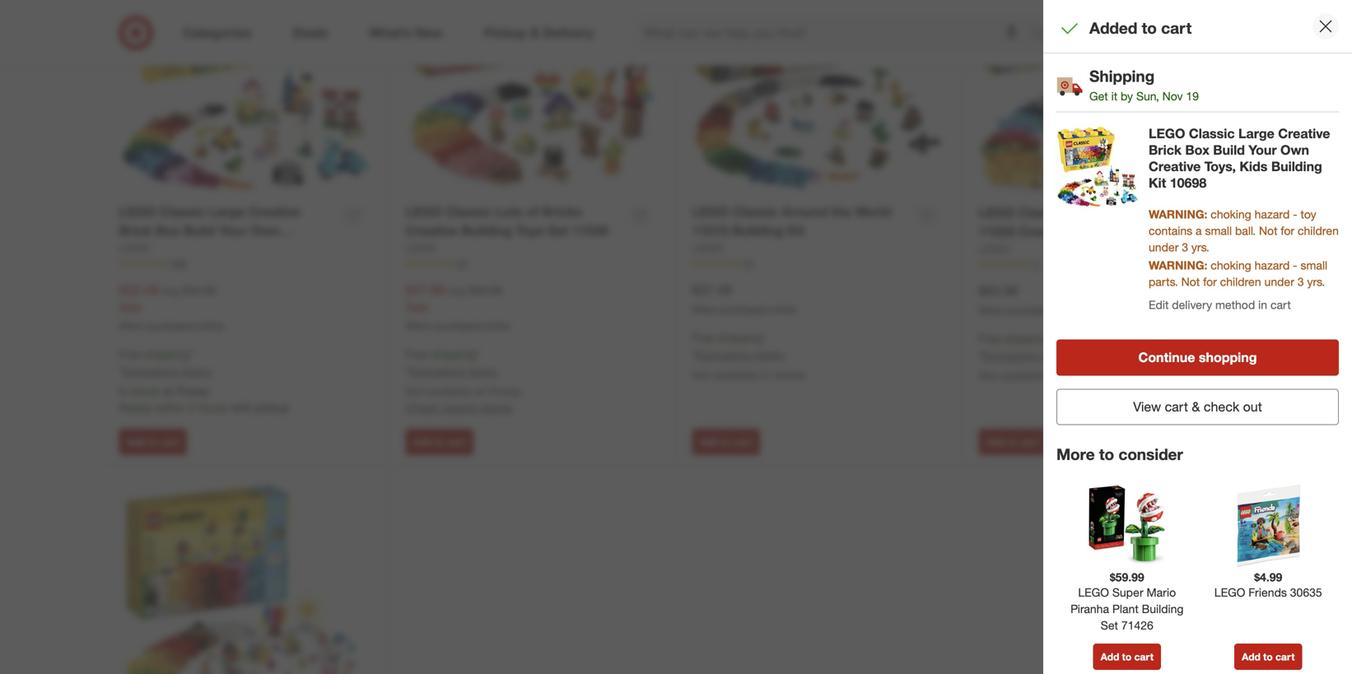 Task type: vqa. For each thing, say whether or not it's contained in the screenshot.
Free shipping * * Exclusions Apply. In stock at  Poway Ready within 2 hours with pickup
yes



Task type: describe. For each thing, give the bounding box(es) containing it.
the
[[832, 204, 852, 220]]

add for lego classic large creative brick box build your own creative toys, kids building kit 10698
[[126, 436, 145, 448]]

for inside the choking hazard - toy contains a small ball. not for children under 3 yrs.
[[1281, 224, 1295, 238]]

online inside $37.49 when purchased online
[[771, 304, 797, 316]]

stock
[[132, 384, 160, 399]]

add to cart button for lego classic build together 11020 creative building set
[[979, 429, 1047, 455]]

add for lego classic around the world 11015 building kit
[[700, 436, 719, 448]]

lego classic lots of bricks creative building toys set 11030
[[406, 204, 609, 239]]

* down $32.49 reg $34.99 sale when purchased online
[[189, 347, 193, 362]]

11 link
[[979, 258, 1234, 272]]

1 vertical spatial large
[[209, 204, 245, 220]]

shopping
[[1199, 350, 1258, 366]]

add to cart for lego classic lots of bricks creative building toys set 11030
[[413, 436, 466, 448]]

398 link
[[119, 257, 373, 271]]

search
[[1024, 26, 1063, 42]]

1 vertical spatial kids
[[210, 242, 238, 258]]

$64.99
[[979, 283, 1019, 299]]

lego super mario piranha plant building set 71426 image
[[1086, 485, 1169, 567]]

$59.99 inside '$59.99 lego super mario piranha plant building set 71426'
[[1110, 570, 1145, 585]]

small inside choking hazard - small parts. not for children under 3 yrs.
[[1301, 258, 1328, 273]]

2
[[189, 401, 195, 415]]

* down $37.49 when purchased online
[[763, 331, 767, 345]]

sun,
[[1137, 89, 1160, 103]]

nov
[[1163, 89, 1183, 103]]

lego classic around the world 11015 building kit
[[692, 204, 892, 239]]

creative up together
[[1149, 159, 1201, 175]]

$37.49 when purchased online
[[692, 282, 797, 316]]

piranha
[[1071, 602, 1110, 616]]

not inside free shipping * exclusions apply. not available in stores
[[979, 369, 998, 383]]

free shipping * * exclusions apply. not available in stores
[[692, 331, 806, 382]]

$37.49
[[692, 282, 732, 298]]

when inside $37.49 when purchased online
[[692, 304, 718, 316]]

shipping for lego classic lots of bricks creative building toys set 11030
[[432, 347, 476, 362]]

choking hazard - small parts. not for children under 3 yrs.
[[1149, 258, 1328, 289]]

&
[[1192, 399, 1201, 415]]

children inside the choking hazard - toy contains a small ball. not for children under 3 yrs.
[[1298, 224, 1339, 238]]

out
[[1244, 399, 1263, 415]]

check
[[1204, 399, 1240, 415]]

when inside $47.99 reg $59.99 sale when purchased online
[[406, 320, 431, 333]]

shipping for lego classic large creative brick box build your own creative toys, kids building kit 10698
[[145, 347, 189, 362]]

reg for $32.49
[[162, 283, 179, 298]]

purchased inside $47.99 reg $59.99 sale when purchased online
[[434, 320, 481, 333]]

search button
[[1024, 15, 1063, 54]]

friends
[[1249, 586, 1288, 600]]

classic inside dialog
[[1190, 126, 1235, 142]]

under inside the choking hazard - toy contains a small ball. not for children under 3 yrs.
[[1149, 240, 1179, 255]]

kids inside dialog
[[1240, 159, 1268, 175]]

by
[[1121, 89, 1134, 103]]

available for lego classic around the world 11015 building kit
[[714, 368, 759, 382]]

lego classic large creative brick box build your own creative toys, kids building kit 10698 image inside dialog
[[1057, 126, 1139, 208]]

set inside lego classic lots of bricks creative building toys set 11030
[[548, 223, 569, 239]]

available for lego classic lots of bricks creative building toys set 11030
[[427, 384, 472, 399]]

$34.99
[[182, 283, 216, 298]]

of
[[527, 204, 539, 220]]

free shipping * * exclusions apply. not available at poway check nearby stores
[[406, 347, 522, 415]]

when inside $32.49 reg $34.99 sale when purchased online
[[119, 320, 145, 333]]

continue shopping button
[[1057, 340, 1340, 376]]

toys
[[516, 223, 544, 239]]

choking hazard - toy contains a small ball. not for children under 3 yrs.
[[1149, 207, 1339, 255]]

under inside choking hazard - small parts. not for children under 3 yrs.
[[1265, 275, 1295, 289]]

choking for ball.
[[1211, 207, 1252, 222]]

lego link for lego classic lots of bricks creative building toys set 11030
[[406, 240, 437, 257]]

25 link
[[406, 257, 659, 271]]

- for small
[[1294, 258, 1298, 273]]

lego inside $4.99 lego friends 30635
[[1215, 586, 1246, 600]]

creative up 398 link
[[249, 204, 301, 220]]

nearby
[[442, 401, 478, 415]]

purchased inside $32.49 reg $34.99 sale when purchased online
[[147, 320, 194, 333]]

lego link for lego classic large creative brick box build your own creative toys, kids building kit 10698
[[119, 240, 150, 257]]

available inside free shipping * exclusions apply. not available in stores
[[1001, 369, 1046, 383]]

shipping
[[1090, 67, 1155, 86]]

more to consider
[[1057, 445, 1184, 464]]

lego friends 30635 image
[[1228, 485, 1310, 567]]

0 horizontal spatial kit
[[296, 242, 314, 258]]

1 vertical spatial own
[[251, 223, 280, 239]]

not inside the free shipping * * exclusions apply. not available at poway check nearby stores
[[406, 384, 424, 399]]

37
[[743, 258, 754, 270]]

free for lego classic around the world 11015 building kit
[[692, 331, 715, 345]]

small inside the choking hazard - toy contains a small ball. not for children under 3 yrs.
[[1206, 224, 1233, 238]]

exclusions apply. link for lego classic lots of bricks creative building toys set 11030
[[410, 364, 499, 379]]

lego classic large creative brick box build your own creative toys, kids building kit 10698 link
[[119, 203, 334, 276]]

lego classic around the world 11015 building kit link
[[692, 203, 907, 240]]

71426
[[1122, 619, 1154, 633]]

warning: for contains
[[1149, 207, 1208, 222]]

lego link for lego classic around the world 11015 building kit
[[692, 240, 723, 257]]

3 inside choking hazard - small parts. not for children under 3 yrs.
[[1298, 275, 1305, 289]]

lego classic build together 11020 creative building set
[[979, 205, 1159, 240]]

continue
[[1139, 350, 1196, 366]]

classic for free shipping * exclusions apply. not available in stores
[[1019, 205, 1065, 221]]

1 horizontal spatial brick
[[1149, 142, 1182, 158]]

exclusions for lego classic large creative brick box build your own creative toys, kids building kit 10698
[[123, 364, 178, 379]]

online inside $64.99 when purchased online
[[1057, 305, 1084, 317]]

not inside choking hazard - small parts. not for children under 3 yrs.
[[1182, 275, 1200, 289]]

added to cart
[[1090, 18, 1192, 37]]

lego classic large creative brick box build your own creative toys, kids building kit 10698 inside dialog
[[1149, 126, 1331, 191]]

exclusions apply. link for lego classic build together 11020 creative building set
[[983, 349, 1072, 363]]

1 vertical spatial toys,
[[175, 242, 206, 258]]

parts.
[[1149, 275, 1179, 289]]

check
[[406, 401, 439, 415]]

11015
[[692, 223, 729, 239]]

mario
[[1147, 586, 1177, 600]]

building for lego classic around the world 11015 building kit
[[733, 223, 784, 239]]

continue shopping
[[1139, 350, 1258, 366]]

ready
[[119, 401, 152, 415]]

large inside dialog
[[1239, 126, 1275, 142]]

toys, inside dialog
[[1205, 159, 1236, 175]]

$47.99
[[406, 282, 445, 298]]

stores inside free shipping * * exclusions apply. not available in stores
[[774, 368, 806, 382]]

ball.
[[1236, 224, 1256, 238]]

lego classic build together 11020 creative building set link
[[979, 203, 1195, 241]]

* down $37.49
[[692, 348, 696, 362]]

added
[[1090, 18, 1138, 37]]

stores inside the free shipping * * exclusions apply. not available at poway check nearby stores
[[481, 401, 513, 415]]

$64.99 when purchased online
[[979, 283, 1084, 317]]

view cart & check out
[[1134, 399, 1263, 415]]

add for lego classic build together 11020 creative building set
[[987, 436, 1005, 448]]

get
[[1090, 89, 1109, 103]]

$59.99 inside $47.99 reg $59.99 sale when purchased online
[[468, 283, 503, 298]]

$32.49
[[119, 282, 159, 298]]

398
[[170, 258, 187, 270]]

yrs. inside choking hazard - small parts. not for children under 3 yrs.
[[1308, 275, 1326, 289]]

- for toy
[[1294, 207, 1298, 222]]

not inside the choking hazard - toy contains a small ball. not for children under 3 yrs.
[[1260, 224, 1278, 238]]

add to cart for lego classic around the world 11015 building kit
[[700, 436, 753, 448]]

lego inside '$59.99 lego super mario piranha plant building set 71426'
[[1079, 586, 1110, 600]]

view cart & check out link
[[1057, 389, 1340, 426]]

$47.99 reg $59.99 sale when purchased online
[[406, 282, 510, 333]]

delivery
[[1173, 298, 1213, 312]]

2 vertical spatial build
[[183, 223, 215, 239]]

view
[[1134, 399, 1162, 415]]

lots
[[496, 204, 523, 220]]

together
[[1104, 205, 1159, 221]]

world
[[855, 204, 892, 220]]

poway for $47.99
[[488, 384, 522, 399]]

around
[[782, 204, 828, 220]]

free for lego classic build together 11020 creative building set
[[979, 332, 1002, 346]]

stores inside free shipping * exclusions apply. not available in stores
[[1061, 369, 1093, 383]]



Task type: locate. For each thing, give the bounding box(es) containing it.
poway up the "check nearby stores" button
[[488, 384, 522, 399]]

exclusions up check
[[410, 364, 465, 379]]

1 choking from the top
[[1211, 207, 1252, 222]]

choking inside the choking hazard - toy contains a small ball. not for children under 3 yrs.
[[1211, 207, 1252, 222]]

your inside "lego classic large creative brick box build your own creative toys, kids building kit 10698" link
[[219, 223, 247, 239]]

* up in
[[119, 364, 123, 379]]

not inside free shipping * * exclusions apply. not available in stores
[[692, 368, 711, 382]]

warning: up contains
[[1149, 207, 1208, 222]]

* up check
[[406, 364, 410, 379]]

1 vertical spatial yrs.
[[1308, 275, 1326, 289]]

classic
[[1190, 126, 1235, 142], [159, 204, 205, 220], [446, 204, 492, 220], [733, 204, 779, 220], [1019, 205, 1065, 221]]

for inside choking hazard - small parts. not for children under 3 yrs.
[[1204, 275, 1217, 289]]

1 horizontal spatial kit
[[787, 223, 805, 239]]

2 - from the top
[[1294, 258, 1298, 273]]

in down $64.99 when purchased online
[[1049, 369, 1058, 383]]

check nearby stores button
[[406, 400, 513, 416]]

0 horizontal spatial sale
[[119, 300, 142, 315]]

1 vertical spatial your
[[219, 223, 247, 239]]

1 vertical spatial kit
[[787, 223, 805, 239]]

1 horizontal spatial small
[[1301, 258, 1328, 273]]

1 vertical spatial 3
[[1298, 275, 1305, 289]]

lego link up $47.99
[[406, 240, 437, 257]]

1 vertical spatial lego classic large creative brick box build your own creative toys, kids building kit 10698
[[119, 204, 314, 276]]

bricks
[[543, 204, 582, 220]]

add for lego classic lots of bricks creative building toys set 11030
[[413, 436, 432, 448]]

add to cart button for lego classic lots of bricks creative building toys set 11030
[[406, 429, 474, 455]]

at inside free shipping * * exclusions apply. in stock at  poway ready within 2 hours with pickup
[[163, 384, 173, 399]]

1 reg from the left
[[162, 283, 179, 298]]

0 vertical spatial $59.99
[[468, 283, 503, 298]]

lego classic large creative brick box build your own creative toys, kids building kit 10698 up the choking hazard - toy contains a small ball. not for children under 3 yrs.
[[1149, 126, 1331, 191]]

25
[[457, 258, 468, 270]]

1 vertical spatial brick
[[119, 223, 152, 239]]

0 horizontal spatial in
[[762, 368, 771, 382]]

in down $37.49 when purchased online
[[762, 368, 771, 382]]

with
[[231, 401, 252, 415]]

1 horizontal spatial stores
[[774, 368, 806, 382]]

exclusions apply. link for lego classic around the world 11015 building kit
[[696, 348, 786, 362]]

apply. up the 2
[[181, 364, 212, 379]]

plant
[[1113, 602, 1139, 616]]

hazard inside the choking hazard - toy contains a small ball. not for children under 3 yrs.
[[1255, 207, 1290, 222]]

hazard up the ball.
[[1255, 207, 1290, 222]]

poway for $32.49
[[176, 384, 210, 399]]

own
[[1281, 142, 1310, 158], [251, 223, 280, 239]]

lego link for lego classic build together 11020 creative building set
[[979, 241, 1010, 258]]

free inside free shipping * * exclusions apply. in stock at  poway ready within 2 hours with pickup
[[119, 347, 142, 362]]

classic for free shipping * * exclusions apply. not available at poway check nearby stores
[[446, 204, 492, 220]]

exclusions for lego classic lots of bricks creative building toys set 11030
[[410, 364, 465, 379]]

* down $47.99 reg $59.99 sale when purchased online
[[476, 347, 480, 362]]

in inside free shipping * exclusions apply. not available in stores
[[1049, 369, 1058, 383]]

set inside '$59.99 lego super mario piranha plant building set 71426'
[[1101, 619, 1119, 633]]

add to cart button
[[119, 429, 187, 455], [406, 429, 474, 455], [692, 429, 760, 455], [979, 429, 1047, 455], [1094, 644, 1162, 670], [1235, 644, 1303, 670]]

- left toy
[[1294, 207, 1298, 222]]

sale down $47.99
[[406, 300, 428, 315]]

exclusions apply. link
[[696, 348, 786, 362], [983, 349, 1072, 363], [123, 364, 212, 379], [410, 364, 499, 379]]

0 vertical spatial 3
[[1182, 240, 1189, 255]]

exclusions apply. link up nearby
[[410, 364, 499, 379]]

poway up the 2
[[176, 384, 210, 399]]

11
[[1030, 258, 1041, 271]]

2 horizontal spatial set
[[1130, 224, 1151, 240]]

exclusions inside free shipping * exclusions apply. not available in stores
[[983, 349, 1038, 363]]

sale down $32.49
[[119, 300, 142, 315]]

set down bricks at top left
[[548, 223, 569, 239]]

super
[[1113, 586, 1144, 600]]

hazard
[[1255, 207, 1290, 222], [1255, 258, 1290, 273]]

online inside $47.99 reg $59.99 sale when purchased online
[[484, 320, 510, 333]]

1 horizontal spatial large
[[1239, 126, 1275, 142]]

3 down toy
[[1298, 275, 1305, 289]]

What can we help you find? suggestions appear below search field
[[634, 15, 1035, 51]]

0 vertical spatial brick
[[1149, 142, 1182, 158]]

$59.99 lego super mario piranha plant building set 71426
[[1071, 570, 1184, 633]]

exclusions
[[696, 348, 752, 362], [983, 349, 1038, 363], [123, 364, 178, 379], [410, 364, 465, 379]]

reg inside $32.49 reg $34.99 sale when purchased online
[[162, 283, 179, 298]]

set for lego
[[1130, 224, 1151, 240]]

shipping for lego classic build together 11020 creative building set
[[1005, 332, 1049, 346]]

brick up $32.49
[[119, 223, 152, 239]]

1 horizontal spatial your
[[1249, 142, 1277, 158]]

online up free shipping * exclusions apply. not available in stores at right
[[1057, 305, 1084, 317]]

1 horizontal spatial under
[[1265, 275, 1295, 289]]

add to cart
[[126, 436, 179, 448], [413, 436, 466, 448], [700, 436, 753, 448], [987, 436, 1040, 448], [1101, 651, 1154, 663], [1242, 651, 1295, 663]]

edit delivery method in cart
[[1149, 298, 1292, 312]]

exclusions apply. link for lego classic large creative brick box build your own creative toys, kids building kit 10698
[[123, 364, 212, 379]]

free inside the free shipping * * exclusions apply. not available at poway check nearby stores
[[406, 347, 429, 362]]

hazard down the ball.
[[1255, 258, 1290, 273]]

build inside dialog
[[1214, 142, 1246, 158]]

choking for children
[[1211, 258, 1252, 273]]

available inside free shipping * * exclusions apply. not available in stores
[[714, 368, 759, 382]]

11020
[[979, 224, 1016, 240]]

0 vertical spatial -
[[1294, 207, 1298, 222]]

0 horizontal spatial children
[[1221, 275, 1262, 289]]

0 horizontal spatial own
[[251, 223, 280, 239]]

1 vertical spatial choking
[[1211, 258, 1252, 273]]

within
[[155, 401, 185, 415]]

when down $37.49
[[692, 304, 718, 316]]

2 choking from the top
[[1211, 258, 1252, 273]]

box
[[1186, 142, 1210, 158], [156, 223, 180, 239]]

classic inside lego classic build together 11020 creative building set
[[1019, 205, 1065, 221]]

shipping for lego classic around the world 11015 building kit
[[718, 331, 763, 345]]

purchased down $37.49
[[721, 304, 768, 316]]

1 horizontal spatial for
[[1281, 224, 1295, 238]]

1 horizontal spatial in
[[1049, 369, 1058, 383]]

10698 up a
[[1170, 175, 1207, 191]]

0 horizontal spatial lego classic large creative brick box build your own creative toys, kids building kit 10698
[[119, 204, 314, 276]]

kit inside lego classic around the world 11015 building kit
[[787, 223, 805, 239]]

1 vertical spatial under
[[1265, 275, 1295, 289]]

0 horizontal spatial brick
[[119, 223, 152, 239]]

yrs.
[[1192, 240, 1210, 255], [1308, 275, 1326, 289]]

creative
[[1279, 126, 1331, 142], [1149, 159, 1201, 175], [249, 204, 301, 220], [406, 223, 458, 239], [1019, 224, 1072, 240], [119, 242, 171, 258]]

$59.99
[[468, 283, 503, 298], [1110, 570, 1145, 585]]

0 horizontal spatial your
[[219, 223, 247, 239]]

0 vertical spatial build
[[1214, 142, 1246, 158]]

build up 398
[[183, 223, 215, 239]]

free down $37.49
[[692, 331, 715, 345]]

hazard inside choking hazard - small parts. not for children under 3 yrs.
[[1255, 258, 1290, 273]]

exclusions inside the free shipping * * exclusions apply. not available at poway check nearby stores
[[410, 364, 465, 379]]

10698
[[1170, 175, 1207, 191], [119, 260, 156, 276]]

building inside '$59.99 lego super mario piranha plant building set 71426'
[[1142, 602, 1184, 616]]

at
[[163, 384, 173, 399], [475, 384, 485, 399]]

1 - from the top
[[1294, 207, 1298, 222]]

not
[[1260, 224, 1278, 238], [1182, 275, 1200, 289], [692, 368, 711, 382], [979, 369, 998, 383], [406, 384, 424, 399]]

1 horizontal spatial 3
[[1298, 275, 1305, 289]]

toy
[[1301, 207, 1317, 222]]

30635
[[1291, 586, 1323, 600]]

building for $59.99 lego super mario piranha plant building set 71426
[[1142, 602, 1184, 616]]

available inside the free shipping * * exclusions apply. not available at poway check nearby stores
[[427, 384, 472, 399]]

set down together
[[1130, 224, 1151, 240]]

$59.99 down 25 link
[[468, 283, 503, 298]]

available up the "check nearby stores" button
[[427, 384, 472, 399]]

free for lego classic lots of bricks creative building toys set 11030
[[406, 347, 429, 362]]

1 at from the left
[[163, 384, 173, 399]]

1 vertical spatial 10698
[[119, 260, 156, 276]]

1 vertical spatial box
[[156, 223, 180, 239]]

apply. down $64.99 when purchased online
[[1041, 349, 1072, 363]]

3
[[1182, 240, 1189, 255], [1298, 275, 1305, 289]]

box down 19
[[1186, 142, 1210, 158]]

1 horizontal spatial reg
[[448, 283, 465, 298]]

under down contains
[[1149, 240, 1179, 255]]

building inside lego classic lots of bricks creative building toys set 11030
[[462, 223, 513, 239]]

0 vertical spatial kit
[[1149, 175, 1167, 191]]

available
[[714, 368, 759, 382], [1001, 369, 1046, 383], [427, 384, 472, 399]]

0 horizontal spatial set
[[548, 223, 569, 239]]

in inside free shipping * * exclusions apply. not available in stores
[[762, 368, 771, 382]]

11030
[[572, 223, 609, 239]]

it
[[1112, 89, 1118, 103]]

at inside the free shipping * * exclusions apply. not available at poway check nearby stores
[[475, 384, 485, 399]]

creative up $32.49
[[119, 242, 171, 258]]

shipping down $37.49 when purchased online
[[718, 331, 763, 345]]

2 warning: from the top
[[1149, 258, 1208, 273]]

1 horizontal spatial set
[[1101, 619, 1119, 633]]

shipping inside free shipping * * exclusions apply. not available in stores
[[718, 331, 763, 345]]

purchased
[[721, 304, 768, 316], [1008, 305, 1055, 317], [147, 320, 194, 333], [434, 320, 481, 333]]

your
[[1249, 142, 1277, 158], [219, 223, 247, 239]]

reg for $47.99
[[448, 283, 465, 298]]

0 horizontal spatial 10698
[[119, 260, 156, 276]]

1 horizontal spatial build
[[1069, 205, 1101, 221]]

apply. down $37.49 when purchased online
[[755, 348, 786, 362]]

purchased down the $34.99
[[147, 320, 194, 333]]

0 horizontal spatial large
[[209, 204, 245, 220]]

hazard for under
[[1255, 258, 1290, 273]]

free up in
[[119, 347, 142, 362]]

edit
[[1149, 298, 1169, 312]]

sale
[[119, 300, 142, 315], [406, 300, 428, 315]]

0 horizontal spatial small
[[1206, 224, 1233, 238]]

1 vertical spatial warning:
[[1149, 258, 1208, 273]]

classic up 11
[[1019, 205, 1065, 221]]

0 vertical spatial own
[[1281, 142, 1310, 158]]

online inside $32.49 reg $34.99 sale when purchased online
[[197, 320, 224, 333]]

2 poway from the left
[[488, 384, 522, 399]]

warning:
[[1149, 207, 1208, 222], [1149, 258, 1208, 273]]

lego classic large creative brick box build your own creative toys, kids building kit 10698 up the $34.99
[[119, 204, 314, 276]]

creative up toy
[[1279, 126, 1331, 142]]

1 horizontal spatial yrs.
[[1308, 275, 1326, 289]]

1 hazard from the top
[[1255, 207, 1290, 222]]

19
[[1187, 89, 1199, 103]]

set down plant
[[1101, 619, 1119, 633]]

free shipping * exclusions apply. not available in stores
[[979, 332, 1093, 383]]

shipping inside the free shipping * * exclusions apply. not available at poway check nearby stores
[[432, 347, 476, 362]]

lego link up $32.49
[[119, 240, 150, 257]]

building for lego classic lots of bricks creative building toys set 11030
[[462, 223, 513, 239]]

classic left lots
[[446, 204, 492, 220]]

apply. for lego classic lots of bricks creative building toys set 11030
[[468, 364, 499, 379]]

your inside dialog
[[1249, 142, 1277, 158]]

box inside dialog
[[1186, 142, 1210, 158]]

0 horizontal spatial toys,
[[175, 242, 206, 258]]

$4.99
[[1255, 570, 1283, 585]]

kit inside dialog
[[1149, 175, 1167, 191]]

method
[[1216, 298, 1256, 312]]

in inside dialog
[[1259, 298, 1268, 312]]

creative inside lego classic build together 11020 creative building set
[[1019, 224, 1072, 240]]

free inside free shipping * * exclusions apply. not available in stores
[[692, 331, 715, 345]]

cart inside 'link'
[[1165, 399, 1189, 415]]

2 horizontal spatial stores
[[1061, 369, 1093, 383]]

1 horizontal spatial sale
[[406, 300, 428, 315]]

yrs. inside the choking hazard - toy contains a small ball. not for children under 3 yrs.
[[1192, 240, 1210, 255]]

0 vertical spatial yrs.
[[1192, 240, 1210, 255]]

$4.99 lego friends 30635
[[1215, 570, 1323, 600]]

set for $59.99
[[1101, 619, 1119, 633]]

1 vertical spatial small
[[1301, 258, 1328, 273]]

0 vertical spatial box
[[1186, 142, 1210, 158]]

in
[[119, 384, 128, 399]]

0 horizontal spatial poway
[[176, 384, 210, 399]]

1 vertical spatial for
[[1204, 275, 1217, 289]]

2 vertical spatial kit
[[296, 242, 314, 258]]

1 horizontal spatial box
[[1186, 142, 1210, 158]]

free up check
[[406, 347, 429, 362]]

online down the $34.99
[[197, 320, 224, 333]]

small right a
[[1206, 224, 1233, 238]]

2 horizontal spatial kit
[[1149, 175, 1167, 191]]

- inside choking hazard - small parts. not for children under 3 yrs.
[[1294, 258, 1298, 273]]

in right method
[[1259, 298, 1268, 312]]

lego link down 11015
[[692, 240, 723, 257]]

1 horizontal spatial kids
[[1240, 159, 1268, 175]]

shipping down $47.99 reg $59.99 sale when purchased online
[[432, 347, 476, 362]]

online down 37 link at top
[[771, 304, 797, 316]]

$59.99 up super
[[1110, 570, 1145, 585]]

0 vertical spatial 10698
[[1170, 175, 1207, 191]]

shipping inside free shipping * exclusions apply. not available in stores
[[1005, 332, 1049, 346]]

0 horizontal spatial 3
[[1182, 240, 1189, 255]]

pickup
[[255, 401, 290, 415]]

10698 inside "lego classic large creative brick box build your own creative toys, kids building kit 10698" link
[[119, 260, 156, 276]]

lego link down 11020
[[979, 241, 1010, 258]]

0 horizontal spatial yrs.
[[1192, 240, 1210, 255]]

sale for $47.99
[[406, 300, 428, 315]]

hours
[[198, 401, 227, 415]]

exclusions down $37.49 when purchased online
[[696, 348, 752, 362]]

exclusions down $64.99 when purchased online
[[983, 349, 1038, 363]]

build inside lego classic build together 11020 creative building set
[[1069, 205, 1101, 221]]

small
[[1206, 224, 1233, 238], [1301, 258, 1328, 273]]

exclusions for lego classic around the world 11015 building kit
[[696, 348, 752, 362]]

available down $37.49 when purchased online
[[714, 368, 759, 382]]

to
[[1142, 18, 1157, 37], [148, 436, 157, 448], [435, 436, 444, 448], [721, 436, 731, 448], [1008, 436, 1018, 448], [1100, 445, 1115, 464], [1123, 651, 1132, 663], [1264, 651, 1273, 663]]

for right the ball.
[[1281, 224, 1295, 238]]

0 vertical spatial small
[[1206, 224, 1233, 238]]

children up method
[[1221, 275, 1262, 289]]

10698 up $32.49
[[119, 260, 156, 276]]

lego inside lego classic lots of bricks creative building toys set 11030
[[406, 204, 442, 220]]

classic inside lego classic lots of bricks creative building toys set 11030
[[446, 204, 492, 220]]

in
[[1259, 298, 1268, 312], [762, 368, 771, 382], [1049, 369, 1058, 383]]

3 down contains
[[1182, 240, 1189, 255]]

1 horizontal spatial 10698
[[1170, 175, 1207, 191]]

0 horizontal spatial build
[[183, 223, 215, 239]]

* inside free shipping * exclusions apply. not available in stores
[[979, 349, 983, 363]]

at for $32.49
[[163, 384, 173, 399]]

$32.49 reg $34.99 sale when purchased online
[[119, 282, 224, 333]]

build up the choking hazard - toy contains a small ball. not for children under 3 yrs.
[[1214, 142, 1246, 158]]

1 sale from the left
[[119, 300, 142, 315]]

1 vertical spatial hazard
[[1255, 258, 1290, 273]]

dialog containing added to cart
[[1044, 0, 1353, 675]]

2 hazard from the top
[[1255, 258, 1290, 273]]

add to cart for lego classic build together 11020 creative building set
[[987, 436, 1040, 448]]

0 horizontal spatial box
[[156, 223, 180, 239]]

1 warning: from the top
[[1149, 207, 1208, 222]]

shipping get it by sun, nov 19
[[1090, 67, 1199, 103]]

free down $64.99
[[979, 332, 1002, 346]]

kids up the ball.
[[1240, 159, 1268, 175]]

free shipping * * exclusions apply. in stock at  poway ready within 2 hours with pickup
[[119, 347, 290, 415]]

apply. for lego classic large creative brick box build your own creative toys, kids building kit 10698
[[181, 364, 212, 379]]

2 sale from the left
[[406, 300, 428, 315]]

small down toy
[[1301, 258, 1328, 273]]

classic inside lego classic around the world 11015 building kit
[[733, 204, 779, 220]]

children down toy
[[1298, 224, 1339, 238]]

add
[[126, 436, 145, 448], [413, 436, 432, 448], [700, 436, 719, 448], [987, 436, 1005, 448], [1101, 651, 1120, 663], [1242, 651, 1261, 663]]

toys, up the choking hazard - toy contains a small ball. not for children under 3 yrs.
[[1205, 159, 1236, 175]]

1 vertical spatial children
[[1221, 275, 1262, 289]]

1 horizontal spatial poway
[[488, 384, 522, 399]]

- inside the choking hazard - toy contains a small ball. not for children under 3 yrs.
[[1294, 207, 1298, 222]]

when down $47.99
[[406, 320, 431, 333]]

apply. inside free shipping * * exclusions apply. in stock at  poway ready within 2 hours with pickup
[[181, 364, 212, 379]]

purchased inside $37.49 when purchased online
[[721, 304, 768, 316]]

0 horizontal spatial $59.99
[[468, 283, 503, 298]]

dialog
[[1044, 0, 1353, 675]]

0 vertical spatial under
[[1149, 240, 1179, 255]]

own up toy
[[1281, 142, 1310, 158]]

own inside dialog
[[1281, 142, 1310, 158]]

2 at from the left
[[475, 384, 485, 399]]

2 horizontal spatial in
[[1259, 298, 1268, 312]]

building for lego classic build together 11020 creative building set
[[1075, 224, 1126, 240]]

lego inside lego classic build together 11020 creative building set
[[979, 205, 1016, 221]]

reg down 25
[[448, 283, 465, 298]]

classic for free shipping * * exclusions apply. not available in stores
[[733, 204, 779, 220]]

creative inside lego classic lots of bricks creative building toys set 11030
[[406, 223, 458, 239]]

0 vertical spatial choking
[[1211, 207, 1252, 222]]

when down $64.99
[[979, 305, 1005, 317]]

box up 398
[[156, 223, 180, 239]]

10698 inside dialog
[[1170, 175, 1207, 191]]

lego classic creative party box play together set 11029 image
[[119, 482, 373, 675], [119, 482, 373, 675]]

children
[[1298, 224, 1339, 238], [1221, 275, 1262, 289]]

kids
[[1240, 159, 1268, 175], [210, 242, 238, 258]]

online
[[771, 304, 797, 316], [1057, 305, 1084, 317], [197, 320, 224, 333], [484, 320, 510, 333]]

free for lego classic large creative brick box build your own creative toys, kids building kit 10698
[[119, 347, 142, 362]]

1 horizontal spatial at
[[475, 384, 485, 399]]

1 vertical spatial -
[[1294, 258, 1298, 273]]

0 vertical spatial for
[[1281, 224, 1295, 238]]

at for $47.99
[[475, 384, 485, 399]]

large
[[1239, 126, 1275, 142], [209, 204, 245, 220]]

consider
[[1119, 445, 1184, 464]]

a
[[1196, 224, 1202, 238]]

classic for free shipping * * exclusions apply. in stock at  poway ready within 2 hours with pickup
[[159, 204, 205, 220]]

apply. for lego classic around the world 11015 building kit
[[755, 348, 786, 362]]

online up the free shipping * * exclusions apply. not available at poway check nearby stores
[[484, 320, 510, 333]]

apply. inside free shipping * exclusions apply. not available in stores
[[1041, 349, 1072, 363]]

lego classic lots of bricks creative building toys set 11030 image
[[406, 0, 659, 193], [406, 0, 659, 193]]

apply. up nearby
[[468, 364, 499, 379]]

1 vertical spatial $59.99
[[1110, 570, 1145, 585]]

0 vertical spatial kids
[[1240, 159, 1268, 175]]

0 horizontal spatial stores
[[481, 401, 513, 415]]

lego classic lots of bricks creative building toys set 11030 link
[[406, 203, 621, 240]]

- down the choking hazard - toy contains a small ball. not for children under 3 yrs.
[[1294, 258, 1298, 273]]

2 horizontal spatial available
[[1001, 369, 1046, 383]]

creative up 11
[[1019, 224, 1072, 240]]

lego
[[1149, 126, 1186, 142], [119, 204, 156, 220], [406, 204, 442, 220], [692, 204, 729, 220], [979, 205, 1016, 221], [119, 241, 150, 256], [406, 241, 437, 256], [692, 241, 723, 256], [979, 242, 1010, 256], [1079, 586, 1110, 600], [1215, 586, 1246, 600]]

warning: for parts.
[[1149, 258, 1208, 273]]

1 poway from the left
[[176, 384, 210, 399]]

classic up 398
[[159, 204, 205, 220]]

exclusions inside free shipping * * exclusions apply. not available in stores
[[696, 348, 752, 362]]

exclusions inside free shipping * * exclusions apply. in stock at  poway ready within 2 hours with pickup
[[123, 364, 178, 379]]

sale inside $47.99 reg $59.99 sale when purchased online
[[406, 300, 428, 315]]

purchased down $64.99
[[1008, 305, 1055, 317]]

shipping inside free shipping * * exclusions apply. in stock at  poway ready within 2 hours with pickup
[[145, 347, 189, 362]]

1 horizontal spatial toys,
[[1205, 159, 1236, 175]]

at up within
[[163, 384, 173, 399]]

1 horizontal spatial own
[[1281, 142, 1310, 158]]

add to cart for lego classic large creative brick box build your own creative toys, kids building kit 10698
[[126, 436, 179, 448]]

brick down nov
[[1149, 142, 1182, 158]]

reg down 398
[[162, 283, 179, 298]]

1 horizontal spatial $59.99
[[1110, 570, 1145, 585]]

0 vertical spatial large
[[1239, 126, 1275, 142]]

building inside lego classic around the world 11015 building kit
[[733, 223, 784, 239]]

0 horizontal spatial under
[[1149, 240, 1179, 255]]

more
[[1057, 445, 1095, 464]]

hazard for not
[[1255, 207, 1290, 222]]

0 vertical spatial toys,
[[1205, 159, 1236, 175]]

contains
[[1149, 224, 1193, 238]]

shipping up stock
[[145, 347, 189, 362]]

available down $64.99 when purchased online
[[1001, 369, 1046, 383]]

lego classic large creative brick box build your own creative toys, kids building kit 10698 image
[[119, 0, 373, 193], [119, 0, 373, 193], [1057, 126, 1139, 208]]

lego classic build together 11020 creative building set image
[[979, 0, 1234, 194], [979, 0, 1234, 194]]

0 horizontal spatial at
[[163, 384, 173, 399]]

37 link
[[692, 257, 946, 271]]

add to cart button for lego classic large creative brick box build your own creative toys, kids building kit 10698
[[119, 429, 187, 455]]

2 reg from the left
[[448, 283, 465, 298]]

sale inside $32.49 reg $34.99 sale when purchased online
[[119, 300, 142, 315]]

-
[[1294, 207, 1298, 222], [1294, 258, 1298, 273]]

choking up the ball.
[[1211, 207, 1252, 222]]

3 inside the choking hazard - toy contains a small ball. not for children under 3 yrs.
[[1182, 240, 1189, 255]]

classic down 19
[[1190, 126, 1235, 142]]

2 horizontal spatial build
[[1214, 142, 1246, 158]]

yrs. down toy
[[1308, 275, 1326, 289]]

reg inside $47.99 reg $59.99 sale when purchased online
[[448, 283, 465, 298]]

creative up 25
[[406, 223, 458, 239]]

0 horizontal spatial kids
[[210, 242, 238, 258]]

kids right 398
[[210, 242, 238, 258]]

0 horizontal spatial reg
[[162, 283, 179, 298]]

choking
[[1211, 207, 1252, 222], [1211, 258, 1252, 273]]

lego classic around the world 11015 building kit image
[[692, 0, 946, 193], [692, 0, 946, 193]]

0 vertical spatial your
[[1249, 142, 1277, 158]]

when down $32.49
[[119, 320, 145, 333]]

shipping down $64.99 when purchased online
[[1005, 332, 1049, 346]]

when inside $64.99 when purchased online
[[979, 305, 1005, 317]]

lego inside lego classic around the world 11015 building kit
[[692, 204, 729, 220]]

choking down the choking hazard - toy contains a small ball. not for children under 3 yrs.
[[1211, 258, 1252, 273]]

poway inside the free shipping * * exclusions apply. not available at poway check nearby stores
[[488, 384, 522, 399]]

exclusions apply. link down $37.49 when purchased online
[[696, 348, 786, 362]]

exclusions up stock
[[123, 364, 178, 379]]

apply. inside the free shipping * * exclusions apply. not available at poway check nearby stores
[[468, 364, 499, 379]]

exclusions apply. link up stock
[[123, 364, 212, 379]]

free inside free shipping * exclusions apply. not available in stores
[[979, 332, 1002, 346]]

for
[[1281, 224, 1295, 238], [1204, 275, 1217, 289]]

add to cart button for lego classic around the world 11015 building kit
[[692, 429, 760, 455]]

build left together
[[1069, 205, 1101, 221]]

building inside lego classic build together 11020 creative building set
[[1075, 224, 1126, 240]]

sale for $32.49
[[119, 300, 142, 315]]

purchased inside $64.99 when purchased online
[[1008, 305, 1055, 317]]

warning: up parts.
[[1149, 258, 1208, 273]]

0 horizontal spatial available
[[427, 384, 472, 399]]

set inside lego classic build together 11020 creative building set
[[1130, 224, 1151, 240]]

stores
[[774, 368, 806, 382], [1061, 369, 1093, 383], [481, 401, 513, 415]]

1 vertical spatial build
[[1069, 205, 1101, 221]]

reg
[[162, 283, 179, 298], [448, 283, 465, 298]]

0 vertical spatial lego classic large creative brick box build your own creative toys, kids building kit 10698
[[1149, 126, 1331, 191]]

children inside choking hazard - small parts. not for children under 3 yrs.
[[1221, 275, 1262, 289]]

at up nearby
[[475, 384, 485, 399]]

0 horizontal spatial for
[[1204, 275, 1217, 289]]

0 vertical spatial children
[[1298, 224, 1339, 238]]

1 horizontal spatial lego classic large creative brick box build your own creative toys, kids building kit 10698
[[1149, 126, 1331, 191]]

yrs. down a
[[1192, 240, 1210, 255]]

1 horizontal spatial available
[[714, 368, 759, 382]]



